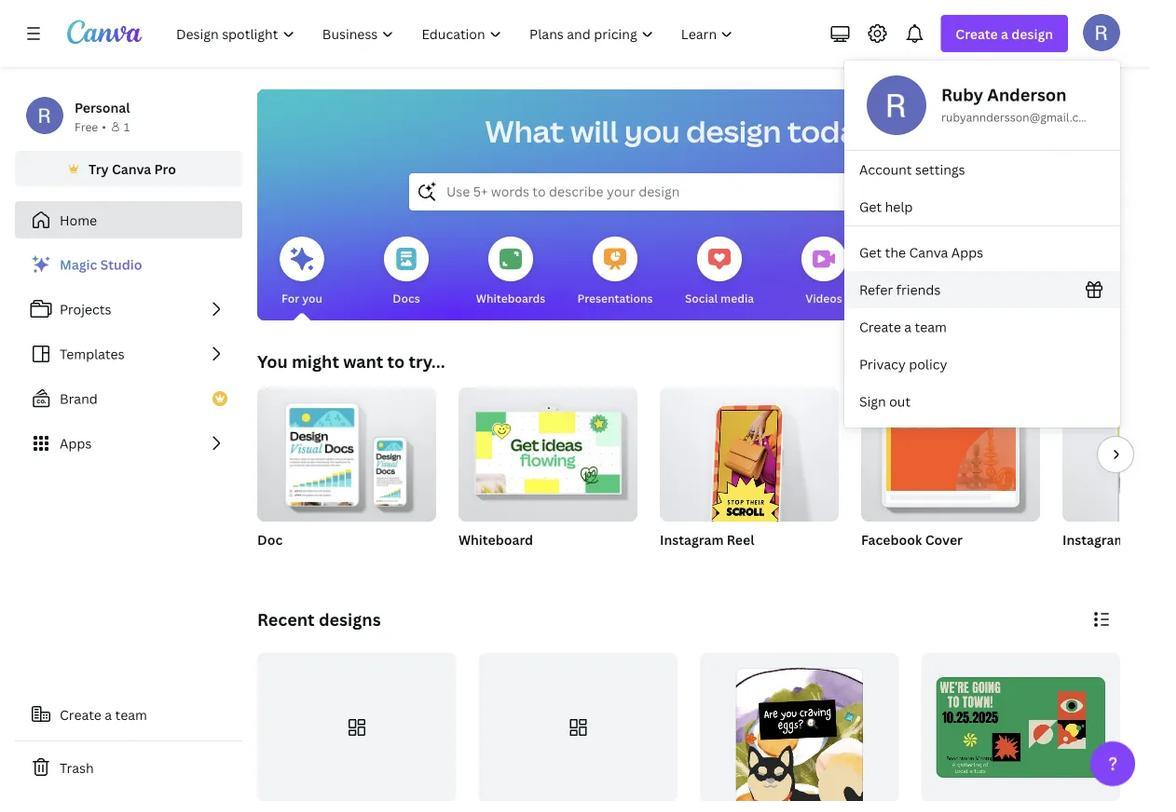 Task type: vqa. For each thing, say whether or not it's contained in the screenshot.
feel
no



Task type: describe. For each thing, give the bounding box(es) containing it.
account
[[860, 161, 912, 179]]

what will you design today?
[[485, 111, 893, 152]]

projects link
[[15, 291, 242, 328]]

designs
[[319, 608, 381, 631]]

media
[[721, 290, 754, 306]]

canva inside button
[[112, 160, 151, 178]]

get for get help
[[860, 198, 882, 216]]

templates
[[60, 345, 125, 363]]

help
[[885, 198, 913, 216]]

3
[[880, 781, 886, 794]]

get the canva apps link
[[845, 234, 1121, 271]]

1 for 1
[[124, 119, 130, 134]]

the
[[885, 244, 906, 262]]

ruby anderson image
[[1083, 14, 1121, 51]]

refer
[[860, 281, 893, 299]]

1 vertical spatial design
[[686, 111, 782, 152]]

print products
[[889, 290, 968, 306]]

group for instagram reel
[[660, 380, 839, 533]]

refer friends
[[860, 281, 941, 299]]

get the canva apps
[[860, 244, 984, 262]]

list containing get the canva apps
[[845, 234, 1121, 420]]

0 vertical spatial create a team button
[[845, 309, 1121, 346]]

projects
[[60, 301, 111, 318]]

privacy
[[860, 356, 906, 373]]

refer friends link
[[845, 271, 1121, 309]]

for you
[[282, 290, 322, 306]]

free •
[[75, 119, 106, 134]]

account settings link
[[845, 151, 1121, 188]]

magic studio
[[60, 256, 142, 274]]

friends
[[897, 281, 941, 299]]

whiteboard
[[459, 531, 533, 549]]

ruby
[[942, 83, 984, 106]]

top level navigation element
[[164, 15, 749, 52]]

will
[[571, 111, 618, 152]]

you
[[257, 350, 288, 373]]

sign out button
[[845, 383, 1121, 420]]

docs
[[393, 290, 420, 306]]

recent
[[257, 608, 315, 631]]

list containing account settings
[[845, 151, 1121, 226]]

videos
[[806, 290, 843, 306]]

presentations button
[[578, 224, 653, 321]]

•
[[102, 119, 106, 134]]

instagram for instagram pos
[[1063, 531, 1127, 549]]

brand
[[60, 390, 98, 408]]

what
[[485, 111, 565, 152]]

you might want to try...
[[257, 350, 445, 373]]

sign
[[860, 393, 886, 411]]

0 vertical spatial you
[[625, 111, 680, 152]]

cover
[[925, 531, 963, 549]]

websites
[[1008, 290, 1058, 306]]

ruby anderson menu
[[845, 61, 1121, 428]]

try canva pro
[[89, 160, 176, 178]]

get help button
[[845, 188, 1121, 226]]

products
[[919, 290, 968, 306]]

apps link
[[15, 425, 242, 462]]

list containing magic studio
[[15, 246, 242, 462]]

pos
[[1130, 531, 1150, 549]]

home
[[60, 211, 97, 229]]

facebook cover
[[861, 531, 963, 549]]

instagram post (square) group
[[1063, 388, 1150, 572]]

account settings
[[860, 161, 965, 179]]

brand link
[[15, 380, 242, 418]]

2 vertical spatial create
[[60, 706, 102, 724]]

instagram reel group
[[660, 380, 839, 572]]

templates link
[[15, 336, 242, 373]]

you inside button
[[302, 290, 322, 306]]

rubyanndersson@gmail.com
[[942, 110, 1096, 125]]

magic
[[60, 256, 97, 274]]

create a design button
[[941, 15, 1068, 52]]

for you button
[[280, 224, 324, 321]]

1 vertical spatial apps
[[60, 435, 92, 453]]



Task type: locate. For each thing, give the bounding box(es) containing it.
you
[[625, 111, 680, 152], [302, 290, 322, 306]]

policy
[[909, 356, 948, 373]]

of
[[864, 781, 878, 794]]

instagram left pos
[[1063, 531, 1127, 549]]

None search field
[[409, 173, 969, 211]]

create a team inside the ruby anderson 'menu'
[[860, 318, 947, 336]]

0 vertical spatial a
[[1001, 25, 1009, 42]]

0 horizontal spatial canva
[[112, 160, 151, 178]]

to
[[387, 350, 405, 373]]

videos button
[[802, 224, 847, 321]]

create for top create a team button
[[860, 318, 901, 336]]

create up trash
[[60, 706, 102, 724]]

out
[[890, 393, 911, 411]]

a inside the ruby anderson 'menu'
[[905, 318, 912, 336]]

create down print
[[860, 318, 901, 336]]

1 left of
[[856, 781, 861, 794]]

0 vertical spatial create
[[956, 25, 998, 42]]

canva right the
[[909, 244, 948, 262]]

create inside the ruby anderson 'menu'
[[860, 318, 901, 336]]

canva inside the ruby anderson 'menu'
[[909, 244, 948, 262]]

create
[[956, 25, 998, 42], [860, 318, 901, 336], [60, 706, 102, 724]]

1 vertical spatial you
[[302, 290, 322, 306]]

anderson
[[988, 83, 1067, 106]]

instagram left the reel
[[660, 531, 724, 549]]

2 instagram from the left
[[1063, 531, 1127, 549]]

get help
[[860, 198, 913, 216]]

0 horizontal spatial instagram
[[660, 531, 724, 549]]

get left the
[[860, 244, 882, 262]]

get
[[860, 198, 882, 216], [860, 244, 882, 262]]

instagram inside group
[[660, 531, 724, 549]]

0 vertical spatial apps
[[952, 244, 984, 262]]

0 vertical spatial canva
[[112, 160, 151, 178]]

apps
[[952, 244, 984, 262], [60, 435, 92, 453]]

home link
[[15, 201, 242, 239]]

group
[[257, 380, 436, 522], [459, 380, 638, 522], [660, 380, 839, 533], [861, 388, 1040, 522], [1063, 388, 1150, 522]]

1 vertical spatial get
[[860, 244, 882, 262]]

design inside dropdown button
[[1012, 25, 1054, 42]]

0 horizontal spatial apps
[[60, 435, 92, 453]]

presentations
[[578, 290, 653, 306]]

docs button
[[384, 224, 429, 321]]

might
[[292, 350, 339, 373]]

1 horizontal spatial you
[[625, 111, 680, 152]]

a
[[1001, 25, 1009, 42], [905, 318, 912, 336], [105, 706, 112, 724]]

whiteboards button
[[476, 224, 546, 321]]

facebook
[[861, 531, 922, 549]]

today?
[[788, 111, 893, 152]]

get for get the canva apps
[[860, 244, 882, 262]]

instagram pos
[[1063, 531, 1150, 549]]

apps inside the ruby anderson 'menu'
[[952, 244, 984, 262]]

try
[[89, 160, 109, 178]]

1 get from the top
[[860, 198, 882, 216]]

trash link
[[15, 750, 242, 787]]

privacy policy
[[860, 356, 948, 373]]

social media button
[[685, 224, 754, 321]]

1 of 3 button
[[700, 654, 899, 802]]

1 horizontal spatial design
[[1012, 25, 1054, 42]]

privacy policy link
[[845, 346, 1121, 383]]

1 horizontal spatial instagram
[[1063, 531, 1127, 549]]

create a design
[[956, 25, 1054, 42]]

a inside create a design dropdown button
[[1001, 25, 1009, 42]]

1 horizontal spatial create a team button
[[845, 309, 1121, 346]]

personal
[[75, 98, 130, 116]]

create a team button
[[845, 309, 1121, 346], [15, 696, 242, 734]]

reel
[[727, 531, 755, 549]]

0 vertical spatial get
[[860, 198, 882, 216]]

team down print products
[[915, 318, 947, 336]]

create for create a design dropdown button
[[956, 25, 998, 42]]

instagram reel
[[660, 531, 755, 549]]

whiteboards
[[476, 290, 546, 306]]

get left "help"
[[860, 198, 882, 216]]

recent designs
[[257, 608, 381, 631]]

1 right •
[[124, 119, 130, 134]]

1 vertical spatial a
[[905, 318, 912, 336]]

more button
[[1115, 224, 1150, 321]]

0 horizontal spatial create a team
[[60, 706, 147, 724]]

create a team button down products
[[845, 309, 1121, 346]]

list
[[845, 151, 1121, 226], [845, 234, 1121, 420], [15, 246, 242, 462]]

doc
[[257, 531, 283, 549]]

try...
[[409, 350, 445, 373]]

create a team up trash link
[[60, 706, 147, 724]]

apps up refer friends link
[[952, 244, 984, 262]]

social
[[685, 290, 718, 306]]

Search search field
[[447, 174, 931, 210]]

1 vertical spatial create a team button
[[15, 696, 242, 734]]

instagram
[[660, 531, 724, 549], [1063, 531, 1127, 549]]

for
[[282, 290, 300, 306]]

1 instagram from the left
[[660, 531, 724, 549]]

facebook cover group
[[861, 388, 1040, 572]]

design up the anderson
[[1012, 25, 1054, 42]]

get inside button
[[860, 198, 882, 216]]

1 vertical spatial create
[[860, 318, 901, 336]]

pro
[[154, 160, 176, 178]]

websites button
[[1008, 224, 1058, 321]]

team up trash link
[[115, 706, 147, 724]]

0 horizontal spatial team
[[115, 706, 147, 724]]

magic studio link
[[15, 246, 242, 283]]

1 horizontal spatial create a team
[[860, 318, 947, 336]]

more
[[1123, 290, 1150, 306]]

1 inside button
[[856, 781, 861, 794]]

1 horizontal spatial apps
[[952, 244, 984, 262]]

a down print
[[905, 318, 912, 336]]

instagram for instagram reel
[[660, 531, 724, 549]]

group for doc
[[257, 380, 436, 522]]

instagram inside group
[[1063, 531, 1127, 549]]

1 for 1 of 3
[[856, 781, 861, 794]]

1 vertical spatial 1
[[856, 781, 861, 794]]

1 vertical spatial create a team
[[60, 706, 147, 724]]

0 horizontal spatial design
[[686, 111, 782, 152]]

0 horizontal spatial 1
[[124, 119, 130, 134]]

create up ruby
[[956, 25, 998, 42]]

social media
[[685, 290, 754, 306]]

sign out
[[860, 393, 911, 411]]

2 vertical spatial a
[[105, 706, 112, 724]]

group for instagram pos
[[1063, 388, 1150, 522]]

settings
[[916, 161, 965, 179]]

0 vertical spatial create a team
[[860, 318, 947, 336]]

2 horizontal spatial a
[[1001, 25, 1009, 42]]

ruby anderson rubyanndersson@gmail.com
[[942, 83, 1096, 125]]

0 horizontal spatial a
[[105, 706, 112, 724]]

canva right try on the top
[[112, 160, 151, 178]]

design
[[1012, 25, 1054, 42], [686, 111, 782, 152]]

apps down brand at the left of page
[[60, 435, 92, 453]]

1 vertical spatial team
[[115, 706, 147, 724]]

1 horizontal spatial create
[[860, 318, 901, 336]]

1 vertical spatial canva
[[909, 244, 948, 262]]

whiteboard group
[[459, 380, 638, 572]]

print
[[889, 290, 916, 306]]

0 horizontal spatial create a team button
[[15, 696, 242, 734]]

create a team button up trash link
[[15, 696, 242, 734]]

create a team down print
[[860, 318, 947, 336]]

1 of 3
[[856, 781, 886, 794]]

create a team
[[860, 318, 947, 336], [60, 706, 147, 724]]

create inside dropdown button
[[956, 25, 998, 42]]

free
[[75, 119, 98, 134]]

0 vertical spatial team
[[915, 318, 947, 336]]

print products button
[[889, 224, 968, 321]]

a up the anderson
[[1001, 25, 1009, 42]]

0 vertical spatial 1
[[124, 119, 130, 134]]

you right "will" in the top of the page
[[625, 111, 680, 152]]

1 horizontal spatial a
[[905, 318, 912, 336]]

0 vertical spatial design
[[1012, 25, 1054, 42]]

doc group
[[257, 380, 436, 572]]

1 horizontal spatial team
[[915, 318, 947, 336]]

want
[[343, 350, 383, 373]]

2 get from the top
[[860, 244, 882, 262]]

a up trash link
[[105, 706, 112, 724]]

1 horizontal spatial 1
[[856, 781, 861, 794]]

design up search search field
[[686, 111, 782, 152]]

1 horizontal spatial canva
[[909, 244, 948, 262]]

0 horizontal spatial you
[[302, 290, 322, 306]]

you right for
[[302, 290, 322, 306]]

canva
[[112, 160, 151, 178], [909, 244, 948, 262]]

2 horizontal spatial create
[[956, 25, 998, 42]]

team inside the ruby anderson 'menu'
[[915, 318, 947, 336]]

studio
[[100, 256, 142, 274]]

try canva pro button
[[15, 151, 242, 186]]

group for facebook cover
[[861, 388, 1040, 522]]

trash
[[60, 759, 94, 777]]

0 horizontal spatial create
[[60, 706, 102, 724]]



